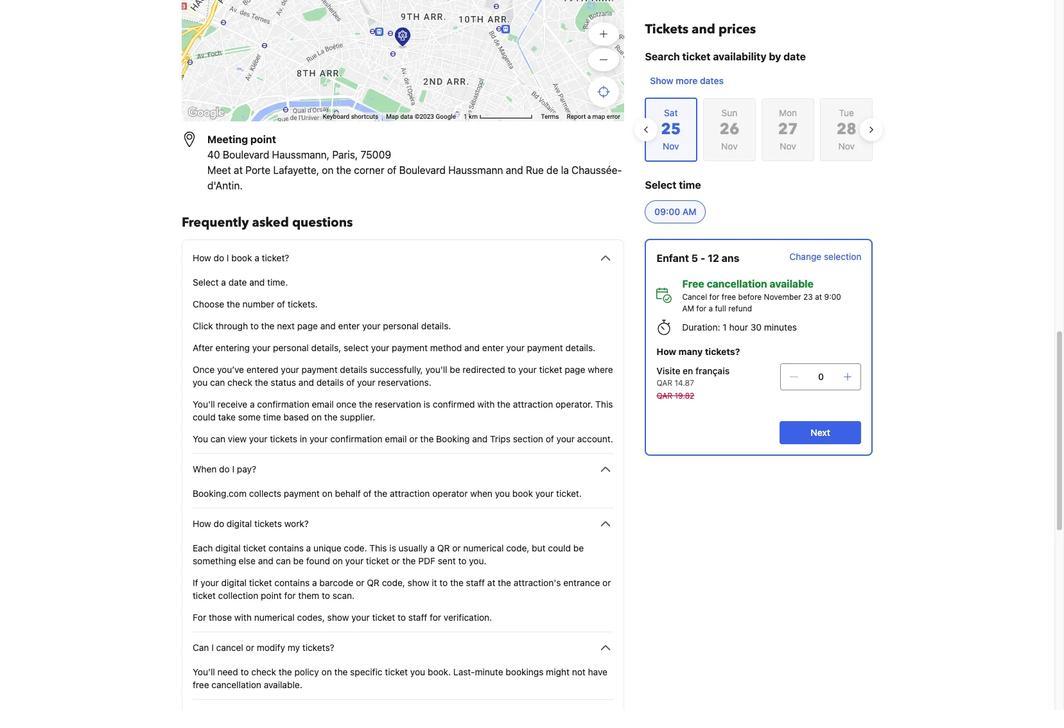 Task type: describe. For each thing, give the bounding box(es) containing it.
supplier.
[[340, 412, 375, 423]]

meet
[[208, 165, 231, 176]]

booking.com collects payment on behalf of the attraction operator when you book your ticket.
[[193, 488, 582, 499]]

0 vertical spatial date
[[784, 51, 806, 62]]

1 vertical spatial details.
[[566, 342, 596, 353]]

more
[[676, 75, 698, 86]]

click through to the next page and enter your personal details.
[[193, 321, 451, 332]]

ans
[[722, 253, 739, 264]]

payment up operator.
[[527, 342, 563, 353]]

you'll
[[193, 399, 215, 410]]

of right behalf
[[363, 488, 372, 499]]

questions
[[292, 214, 353, 231]]

google
[[436, 113, 456, 120]]

booking.com
[[193, 488, 247, 499]]

and up redirected
[[465, 342, 480, 353]]

this inside you'll receive a confirmation email once the reservation is confirmed with the attraction operator. this could take some time based on the supplier.
[[596, 399, 613, 410]]

nov for 26
[[722, 141, 738, 152]]

november
[[764, 292, 801, 302]]

on inside each digital ticket contains a unique code. this is usually a qr or numerical code, but could be something else and can be found on your ticket or the pdf sent to you.
[[333, 556, 343, 567]]

0 vertical spatial tickets?
[[705, 346, 740, 357]]

1 vertical spatial numerical
[[254, 612, 295, 623]]

collection
[[218, 591, 258, 601]]

pay?
[[237, 464, 256, 475]]

qr inside if your digital ticket contains a barcode or qr code, show it to the staff at the attraction's entrance or ticket collection point for them to scan.
[[367, 578, 380, 589]]

full
[[715, 304, 726, 314]]

something
[[193, 556, 236, 567]]

the left booking
[[421, 434, 434, 445]]

to down barcode
[[322, 591, 330, 601]]

can inside once you've entered your payment details successfully, you'll be redirected to your ticket page where you can check the status and details of your reservations.
[[210, 377, 225, 388]]

is for this
[[390, 543, 396, 554]]

time.
[[267, 277, 288, 288]]

how do i book a ticket?
[[193, 253, 289, 263]]

when do i pay?
[[193, 464, 256, 475]]

dates
[[700, 75, 724, 86]]

behalf
[[335, 488, 361, 499]]

change selection
[[790, 251, 862, 262]]

of right section
[[546, 434, 554, 445]]

attraction's
[[514, 578, 561, 589]]

ticket inside once you've entered your payment details successfully, you'll be redirected to your ticket page where you can check the status and details of your reservations.
[[540, 364, 563, 375]]

how do i book a ticket? button
[[193, 251, 614, 266]]

haussmann
[[449, 165, 503, 176]]

27
[[779, 119, 798, 140]]

a inside dropdown button
[[255, 253, 259, 263]]

keyboard shortcuts button
[[323, 113, 379, 122]]

minutes
[[764, 322, 797, 333]]

qar 14.87
[[657, 378, 694, 388]]

1 km button
[[460, 112, 537, 122]]

those
[[209, 612, 232, 623]]

tue 28 nov
[[837, 107, 857, 152]]

for up full
[[709, 292, 720, 302]]

you inside once you've entered your payment details successfully, you'll be redirected to your ticket page where you can check the status and details of your reservations.
[[193, 377, 208, 388]]

check inside once you've entered your payment details successfully, you'll be redirected to your ticket page where you can check the status and details of your reservations.
[[228, 377, 252, 388]]

français
[[696, 366, 730, 377]]

0 vertical spatial details
[[340, 364, 368, 375]]

-
[[701, 253, 705, 264]]

the inside the meeting point 40 boulevard haussmann, paris, 75009 meet at porte lafayette, on the corner of boulevard haussmann and rue de la chaussée- d'antin.
[[336, 165, 352, 176]]

ticket down if your digital ticket contains a barcode or qr code, show it to the staff at the attraction's entrance or ticket collection point for them to scan.
[[372, 612, 395, 623]]

point inside if your digital ticket contains a barcode or qr code, show it to the staff at the attraction's entrance or ticket collection point for them to scan.
[[261, 591, 282, 601]]

for
[[193, 612, 206, 623]]

with inside how do digital tickets work? 'element'
[[234, 612, 252, 623]]

ticket inside you'll need to check the policy on the specific ticket you book. last-minute bookings might not have free cancellation available.
[[385, 667, 408, 678]]

search ticket availability by date
[[645, 51, 806, 62]]

show
[[650, 75, 674, 86]]

attraction inside you'll receive a confirmation email once the reservation is confirmed with the attraction operator. this could take some time based on the supplier.
[[513, 399, 553, 410]]

km
[[469, 113, 478, 120]]

might
[[546, 667, 570, 678]]

book inside dropdown button
[[232, 253, 252, 263]]

to down if your digital ticket contains a barcode or qr code, show it to the staff at the attraction's entrance or ticket collection point for them to scan.
[[398, 612, 406, 623]]

the up supplier.
[[359, 399, 373, 410]]

or right entrance
[[603, 578, 611, 589]]

sun
[[722, 107, 738, 118]]

0 horizontal spatial enter
[[338, 321, 360, 332]]

point inside the meeting point 40 boulevard haussmann, paris, 75009 meet at porte lafayette, on the corner of boulevard haussmann and rue de la chaussée- d'antin.
[[251, 134, 276, 145]]

1 vertical spatial book
[[513, 488, 533, 499]]

method
[[430, 342, 462, 353]]

is for reservation
[[424, 399, 431, 410]]

choose the number of tickets.
[[193, 299, 318, 310]]

with inside you'll receive a confirmation email once the reservation is confirmed with the attraction operator. this could take some time based on the supplier.
[[478, 399, 495, 410]]

30
[[751, 322, 762, 333]]

usually
[[399, 543, 428, 554]]

book.
[[428, 667, 451, 678]]

the left the specific
[[334, 667, 348, 678]]

available
[[770, 278, 814, 290]]

select for select time
[[645, 179, 677, 191]]

nov for 27
[[780, 141, 797, 152]]

many
[[679, 346, 703, 357]]

contains inside each digital ticket contains a unique code. this is usually a qr or numerical code, but could be something else and can be found on your ticket or the pdf sent to you.
[[269, 543, 304, 554]]

and left the trips
[[472, 434, 488, 445]]

code, inside each digital ticket contains a unique code. this is usually a qr or numerical code, but could be something else and can be found on your ticket or the pdf sent to you.
[[506, 543, 530, 554]]

payment up successfully,
[[392, 342, 428, 353]]

you
[[193, 434, 208, 445]]

ticket up show more dates
[[682, 51, 711, 62]]

reservations.
[[378, 377, 432, 388]]

at inside the meeting point 40 boulevard haussmann, paris, 75009 meet at porte lafayette, on the corner of boulevard haussmann and rue de la chaussée- d'antin.
[[234, 165, 243, 176]]

free inside free cancellation available cancel for free before november 23 at 9:00 am for a full refund
[[722, 292, 736, 302]]

of inside once you've entered your payment details successfully, you'll be redirected to your ticket page where you can check the status and details of your reservations.
[[346, 377, 355, 388]]

page inside once you've entered your payment details successfully, you'll be redirected to your ticket page where you can check the status and details of your reservations.
[[565, 364, 586, 375]]

a left map
[[588, 113, 591, 120]]

once
[[193, 364, 215, 375]]

ticket.
[[556, 488, 582, 499]]

ticket down if
[[193, 591, 216, 601]]

region containing 26
[[635, 93, 884, 167]]

tickets inside how do digital tickets work? dropdown button
[[254, 519, 282, 529]]

a up pdf
[[430, 543, 435, 554]]

be inside once you've entered your payment details successfully, you'll be redirected to your ticket page where you can check the status and details of your reservations.
[[450, 364, 461, 375]]

cancellation inside free cancellation available cancel for free before november 23 at 9:00 am for a full refund
[[707, 278, 767, 290]]

am inside free cancellation available cancel for free before november 23 at 9:00 am for a full refund
[[682, 304, 694, 314]]

to down choose the number of tickets.
[[251, 321, 259, 332]]

1 vertical spatial confirmation
[[330, 434, 383, 445]]

sent
[[438, 556, 456, 567]]

choose
[[193, 299, 224, 310]]

pdf
[[419, 556, 436, 567]]

1 vertical spatial email
[[385, 434, 407, 445]]

can inside each digital ticket contains a unique code. this is usually a qr or numerical code, but could be something else and can be found on your ticket or the pdf sent to you.
[[276, 556, 291, 567]]

you'll
[[193, 667, 215, 678]]

de
[[547, 165, 559, 176]]

0 vertical spatial details.
[[421, 321, 451, 332]]

or down usually
[[392, 556, 400, 567]]

1 horizontal spatial enter
[[483, 342, 504, 353]]

found
[[306, 556, 330, 567]]

redirected
[[463, 364, 506, 375]]

your inside each digital ticket contains a unique code. this is usually a qr or numerical code, but could be something else and can be found on your ticket or the pdf sent to you.
[[345, 556, 364, 567]]

scan.
[[333, 591, 355, 601]]

the up through
[[227, 299, 240, 310]]

keyboard shortcuts
[[323, 113, 379, 120]]

enfant 5 - 12 ans
[[657, 253, 739, 264]]

and left time.
[[249, 277, 265, 288]]

chaussée-
[[572, 165, 622, 176]]

the up available.
[[279, 667, 292, 678]]

meeting
[[208, 134, 248, 145]]

unique
[[314, 543, 342, 554]]

0 vertical spatial boulevard
[[223, 149, 269, 161]]

how many tickets?
[[657, 346, 740, 357]]

my
[[288, 643, 300, 654]]

or inside how do i book a ticket? element
[[410, 434, 418, 445]]

on inside you'll need to check the policy on the specific ticket you book. last-minute bookings might not have free cancellation available.
[[322, 667, 332, 678]]

nov for 28
[[839, 141, 855, 152]]

how do digital tickets work? element
[[193, 532, 614, 625]]

error
[[607, 113, 621, 120]]

ticket down else
[[249, 578, 272, 589]]

1 vertical spatial be
[[574, 543, 584, 554]]

if your digital ticket contains a barcode or qr code, show it to the staff at the attraction's entrance or ticket collection point for them to scan.
[[193, 578, 611, 601]]

the down when do i pay? dropdown button
[[374, 488, 388, 499]]

ticket down code.
[[366, 556, 389, 567]]

qr inside each digital ticket contains a unique code. this is usually a qr or numerical code, but could be something else and can be found on your ticket or the pdf sent to you.
[[437, 543, 450, 554]]

when
[[193, 464, 217, 475]]

a up choose
[[221, 277, 226, 288]]

the left next on the top
[[261, 321, 275, 332]]

tickets inside how do i book a ticket? element
[[270, 434, 298, 445]]

change selection link
[[790, 251, 862, 276]]

how do digital tickets work? button
[[193, 517, 614, 532]]

shortcuts
[[351, 113, 379, 120]]

75009
[[361, 149, 391, 161]]

each
[[193, 543, 213, 554]]

and inside once you've entered your payment details successfully, you'll be redirected to your ticket page where you can check the status and details of your reservations.
[[299, 377, 314, 388]]

9:00
[[824, 292, 841, 302]]

next
[[811, 427, 831, 438]]

how for how many tickets?
[[657, 346, 676, 357]]

1 vertical spatial can
[[211, 434, 226, 445]]

corner
[[354, 165, 385, 176]]

email inside you'll receive a confirmation email once the reservation is confirmed with the attraction operator. this could take some time based on the supplier.
[[312, 399, 334, 410]]

report
[[567, 113, 586, 120]]

check inside you'll need to check the policy on the specific ticket you book. last-minute bookings might not have free cancellation available.
[[251, 667, 276, 678]]

next button
[[780, 422, 862, 445]]

how for how do i book a ticket?
[[193, 253, 211, 263]]

0 vertical spatial time
[[679, 179, 701, 191]]

receive
[[218, 399, 248, 410]]

could inside you'll receive a confirmation email once the reservation is confirmed with the attraction operator. this could take some time based on the supplier.
[[193, 412, 216, 423]]

or up sent
[[453, 543, 461, 554]]

digital for do
[[227, 519, 252, 529]]

confirmation inside you'll receive a confirmation email once the reservation is confirmed with the attraction operator. this could take some time based on the supplier.
[[257, 399, 310, 410]]

or right barcode
[[356, 578, 365, 589]]

you'll need to check the policy on the specific ticket you book. last-minute bookings might not have free cancellation available.
[[193, 667, 608, 691]]

duration:
[[682, 322, 720, 333]]

en
[[683, 366, 693, 377]]

of left tickets.
[[277, 299, 285, 310]]



Task type: locate. For each thing, give the bounding box(es) containing it.
for left them
[[284, 591, 296, 601]]

free
[[682, 278, 704, 290]]

1 horizontal spatial page
[[565, 364, 586, 375]]

do for tickets
[[214, 519, 224, 529]]

boulevard up porte
[[223, 149, 269, 161]]

1 horizontal spatial numerical
[[464, 543, 504, 554]]

but
[[532, 543, 546, 554]]

the left attraction's
[[498, 578, 512, 589]]

0 vertical spatial email
[[312, 399, 334, 410]]

1 horizontal spatial cancellation
[[707, 278, 767, 290]]

nov down 27
[[780, 141, 797, 152]]

and inside the meeting point 40 boulevard haussmann, paris, 75009 meet at porte lafayette, on the corner of boulevard haussmann and rue de la chaussée- d'antin.
[[506, 165, 523, 176]]

entering
[[216, 342, 250, 353]]

nov down 26
[[722, 141, 738, 152]]

can left found
[[276, 556, 291, 567]]

for inside if your digital ticket contains a barcode or qr code, show it to the staff at the attraction's entrance or ticket collection point for them to scan.
[[284, 591, 296, 601]]

free cancellation available cancel for free before november 23 at 9:00 am for a full refund
[[682, 278, 841, 314]]

1 vertical spatial check
[[251, 667, 276, 678]]

how do digital tickets work?
[[193, 519, 309, 529]]

2 horizontal spatial be
[[574, 543, 584, 554]]

entered
[[247, 364, 279, 375]]

0 vertical spatial page
[[297, 321, 318, 332]]

could down you'll
[[193, 412, 216, 423]]

date inside how do i book a ticket? element
[[229, 277, 247, 288]]

email down you'll receive a confirmation email once the reservation is confirmed with the attraction operator. this could take some time based on the supplier.
[[385, 434, 407, 445]]

1
[[464, 113, 468, 120], [723, 322, 727, 333]]

rue
[[526, 165, 544, 176]]

point
[[251, 134, 276, 145], [261, 591, 282, 601]]

0 horizontal spatial tickets?
[[303, 643, 335, 654]]

not
[[572, 667, 586, 678]]

0 vertical spatial point
[[251, 134, 276, 145]]

0 horizontal spatial qr
[[367, 578, 380, 589]]

on down unique
[[333, 556, 343, 567]]

entrance
[[564, 578, 600, 589]]

0 vertical spatial numerical
[[464, 543, 504, 554]]

0 horizontal spatial code,
[[382, 578, 405, 589]]

1 vertical spatial select
[[193, 277, 219, 288]]

1 vertical spatial how
[[657, 346, 676, 357]]

for left "verification."
[[430, 612, 441, 623]]

qr
[[437, 543, 450, 554], [367, 578, 380, 589]]

google image
[[185, 105, 227, 121]]

you down once
[[193, 377, 208, 388]]

section
[[513, 434, 544, 445]]

0 vertical spatial book
[[232, 253, 252, 263]]

payment inside once you've entered your payment details successfully, you'll be redirected to your ticket page where you can check the status and details of your reservations.
[[302, 364, 338, 375]]

payment up work?
[[284, 488, 320, 499]]

numerical inside each digital ticket contains a unique code. this is usually a qr or numerical code, but could be something else and can be found on your ticket or the pdf sent to you.
[[464, 543, 504, 554]]

code, left but on the bottom of page
[[506, 543, 530, 554]]

confirmation
[[257, 399, 310, 410], [330, 434, 383, 445]]

the down "once"
[[324, 412, 338, 423]]

once you've entered your payment details successfully, you'll be redirected to your ticket page where you can check the status and details of your reservations.
[[193, 364, 613, 388]]

0 vertical spatial personal
[[383, 321, 419, 332]]

check
[[228, 377, 252, 388], [251, 667, 276, 678]]

at up "verification."
[[488, 578, 496, 589]]

0 vertical spatial enter
[[338, 321, 360, 332]]

0 horizontal spatial free
[[193, 680, 209, 691]]

1 horizontal spatial staff
[[466, 578, 485, 589]]

time right some
[[263, 412, 281, 423]]

i for book
[[227, 253, 229, 263]]

time inside you'll receive a confirmation email once the reservation is confirmed with the attraction operator. this could take some time based on the supplier.
[[263, 412, 281, 423]]

1 vertical spatial qr
[[367, 578, 380, 589]]

of up "once"
[[346, 377, 355, 388]]

ticket down can i cancel or modify my tickets? dropdown button
[[385, 667, 408, 678]]

sun 26 nov
[[720, 107, 740, 152]]

1 vertical spatial staff
[[409, 612, 428, 623]]

1 vertical spatial point
[[261, 591, 282, 601]]

region
[[635, 93, 884, 167]]

a up found
[[306, 543, 311, 554]]

visite en français qar 14.87
[[657, 366, 730, 388]]

to right the it
[[440, 578, 448, 589]]

asked
[[252, 214, 289, 231]]

them
[[298, 591, 319, 601]]

qr up sent
[[437, 543, 450, 554]]

2 vertical spatial digital
[[221, 578, 247, 589]]

0 vertical spatial qr
[[437, 543, 450, 554]]

details. up method
[[421, 321, 451, 332]]

contains inside if your digital ticket contains a barcode or qr code, show it to the staff at the attraction's entrance or ticket collection point for them to scan.
[[275, 578, 310, 589]]

1 vertical spatial page
[[565, 364, 586, 375]]

numerical up the modify
[[254, 612, 295, 623]]

cancellation down need
[[212, 680, 261, 691]]

map region
[[62, 0, 720, 262]]

0 vertical spatial free
[[722, 292, 736, 302]]

meeting point 40 boulevard haussmann, paris, 75009 meet at porte lafayette, on the corner of boulevard haussmann and rue de la chaussée- d'antin.
[[208, 134, 622, 191]]

0 horizontal spatial confirmation
[[257, 399, 310, 410]]

0 horizontal spatial personal
[[273, 342, 309, 353]]

trips
[[490, 434, 511, 445]]

free inside you'll need to check the policy on the specific ticket you book. last-minute bookings might not have free cancellation available.
[[193, 680, 209, 691]]

1 horizontal spatial show
[[408, 578, 430, 589]]

how do i book a ticket? element
[[193, 266, 614, 446]]

1 vertical spatial at
[[815, 292, 822, 302]]

do up select a date and time.
[[214, 253, 224, 263]]

after
[[193, 342, 213, 353]]

payment down details,
[[302, 364, 338, 375]]

and right status
[[299, 377, 314, 388]]

1 vertical spatial tickets?
[[303, 643, 335, 654]]

0 vertical spatial code,
[[506, 543, 530, 554]]

the inside once you've entered your payment details successfully, you'll be redirected to your ticket page where you can check the status and details of your reservations.
[[255, 377, 268, 388]]

1 horizontal spatial with
[[478, 399, 495, 410]]

1 vertical spatial with
[[234, 612, 252, 623]]

1 vertical spatial date
[[229, 277, 247, 288]]

tue
[[839, 107, 855, 118]]

a up some
[[250, 399, 255, 410]]

2 horizontal spatial you
[[495, 488, 510, 499]]

0 horizontal spatial be
[[293, 556, 304, 567]]

with right confirmed
[[478, 399, 495, 410]]

codes,
[[297, 612, 325, 623]]

to inside you'll need to check the policy on the specific ticket you book. last-minute bookings might not have free cancellation available.
[[241, 667, 249, 678]]

2 vertical spatial can
[[276, 556, 291, 567]]

when do i pay? button
[[193, 462, 614, 477]]

nov
[[722, 141, 738, 152], [780, 141, 797, 152], [839, 141, 855, 152]]

0 vertical spatial staff
[[466, 578, 485, 589]]

staff down you.
[[466, 578, 485, 589]]

at
[[234, 165, 243, 176], [815, 292, 822, 302], [488, 578, 496, 589]]

the right the it
[[450, 578, 464, 589]]

is left usually
[[390, 543, 396, 554]]

1 horizontal spatial 1
[[723, 322, 727, 333]]

else
[[239, 556, 256, 567]]

nov inside mon 27 nov
[[780, 141, 797, 152]]

your
[[362, 321, 381, 332], [252, 342, 271, 353], [371, 342, 390, 353], [507, 342, 525, 353], [281, 364, 299, 375], [519, 364, 537, 375], [357, 377, 376, 388], [249, 434, 268, 445], [310, 434, 328, 445], [557, 434, 575, 445], [536, 488, 554, 499], [345, 556, 364, 567], [201, 578, 219, 589], [352, 612, 370, 623]]

point right the collection at the bottom left
[[261, 591, 282, 601]]

0 horizontal spatial staff
[[409, 612, 428, 623]]

of inside the meeting point 40 boulevard haussmann, paris, 75009 meet at porte lafayette, on the corner of boulevard haussmann and rue de la chaussée- d'antin.
[[387, 165, 397, 176]]

tickets
[[645, 21, 689, 38]]

details. up where
[[566, 342, 596, 353]]

code, inside if your digital ticket contains a barcode or qr code, show it to the staff at the attraction's entrance or ticket collection point for them to scan.
[[382, 578, 405, 589]]

staff inside if your digital ticket contains a barcode or qr code, show it to the staff at the attraction's entrance or ticket collection point for them to scan.
[[466, 578, 485, 589]]

details down select
[[340, 364, 368, 375]]

0 horizontal spatial this
[[370, 543, 387, 554]]

0 horizontal spatial nov
[[722, 141, 738, 152]]

duration: 1 hour 30 minutes
[[682, 322, 797, 333]]

this inside each digital ticket contains a unique code. this is usually a qr or numerical code, but could be something else and can be found on your ticket or the pdf sent to you.
[[370, 543, 387, 554]]

2 vertical spatial how
[[193, 519, 211, 529]]

0 vertical spatial confirmation
[[257, 399, 310, 410]]

show inside if your digital ticket contains a barcode or qr code, show it to the staff at the attraction's entrance or ticket collection point for them to scan.
[[408, 578, 430, 589]]

0 vertical spatial with
[[478, 399, 495, 410]]

i for pay?
[[232, 464, 235, 475]]

1 horizontal spatial this
[[596, 399, 613, 410]]

how for how do digital tickets work?
[[193, 519, 211, 529]]

selection
[[824, 251, 862, 262]]

before
[[738, 292, 762, 302]]

check down you've
[[228, 377, 252, 388]]

a inside free cancellation available cancel for free before november 23 at 9:00 am for a full refund
[[709, 304, 713, 314]]

a left ticket?
[[255, 253, 259, 263]]

1 vertical spatial boulevard
[[399, 165, 446, 176]]

ticket up else
[[243, 543, 266, 554]]

free up full
[[722, 292, 736, 302]]

code,
[[506, 543, 530, 554], [382, 578, 405, 589]]

1 inside button
[[464, 113, 468, 120]]

details.
[[421, 321, 451, 332], [566, 342, 596, 353]]

cancel
[[682, 292, 707, 302]]

0 vertical spatial do
[[214, 253, 224, 263]]

digital up the collection at the bottom left
[[221, 578, 247, 589]]

2 nov from the left
[[780, 141, 797, 152]]

how up visite
[[657, 346, 676, 357]]

a inside you'll receive a confirmation email once the reservation is confirmed with the attraction operator. this could take some time based on the supplier.
[[250, 399, 255, 410]]

confirmation down supplier.
[[330, 434, 383, 445]]

how down 'frequently'
[[193, 253, 211, 263]]

the down entered
[[255, 377, 268, 388]]

mon
[[779, 107, 798, 118]]

0 horizontal spatial details.
[[421, 321, 451, 332]]

map
[[593, 113, 606, 120]]

and inside each digital ticket contains a unique code. this is usually a qr or numerical code, but could be something else and can be found on your ticket or the pdf sent to you.
[[258, 556, 274, 567]]

1 horizontal spatial qr
[[437, 543, 450, 554]]

you for booking.com collects payment on behalf of the attraction operator when you book your ticket.
[[495, 488, 510, 499]]

and left rue
[[506, 165, 523, 176]]

do down booking.com
[[214, 519, 224, 529]]

on inside you'll receive a confirmation email once the reservation is confirmed with the attraction operator. this could take some time based on the supplier.
[[312, 412, 322, 423]]

the inside each digital ticket contains a unique code. this is usually a qr or numerical code, but could be something else and can be found on your ticket or the pdf sent to you.
[[403, 556, 416, 567]]

0 horizontal spatial with
[[234, 612, 252, 623]]

0 horizontal spatial is
[[390, 543, 396, 554]]

12
[[708, 253, 719, 264]]

status
[[271, 377, 296, 388]]

0 horizontal spatial show
[[327, 612, 349, 623]]

select for select a date and time.
[[193, 277, 219, 288]]

book right when
[[513, 488, 533, 499]]

at inside free cancellation available cancel for free before november 23 at 9:00 am for a full refund
[[815, 292, 822, 302]]

1 horizontal spatial you
[[411, 667, 426, 678]]

do for pay?
[[219, 464, 230, 475]]

tickets.
[[288, 299, 318, 310]]

1 vertical spatial 1
[[723, 322, 727, 333]]

1 vertical spatial free
[[193, 680, 209, 691]]

digital inside each digital ticket contains a unique code. this is usually a qr or numerical code, but could be something else and can be found on your ticket or the pdf sent to you.
[[215, 543, 241, 554]]

do
[[214, 253, 224, 263], [219, 464, 230, 475], [214, 519, 224, 529]]

reservation
[[375, 399, 421, 410]]

show more dates button
[[645, 69, 729, 93]]

on left behalf
[[322, 488, 333, 499]]

to
[[251, 321, 259, 332], [508, 364, 516, 375], [458, 556, 467, 567], [440, 578, 448, 589], [322, 591, 330, 601], [398, 612, 406, 623], [241, 667, 249, 678]]

1 horizontal spatial code,
[[506, 543, 530, 554]]

2 vertical spatial i
[[212, 643, 214, 654]]

select inside how do i book a ticket? element
[[193, 277, 219, 288]]

nov inside tue 28 nov
[[839, 141, 855, 152]]

0 vertical spatial 1
[[464, 113, 468, 120]]

bookings
[[506, 667, 544, 678]]

1 horizontal spatial could
[[548, 543, 571, 554]]

or inside dropdown button
[[246, 643, 254, 654]]

ticket?
[[262, 253, 289, 263]]

0 vertical spatial could
[[193, 412, 216, 423]]

cancellation inside you'll need to check the policy on the specific ticket you book. last-minute bookings might not have free cancellation available.
[[212, 680, 261, 691]]

select up 09:00
[[645, 179, 677, 191]]

and up details,
[[320, 321, 336, 332]]

show left the it
[[408, 578, 430, 589]]

map
[[386, 113, 399, 120]]

availability
[[713, 51, 767, 62]]

you for you'll need to check the policy on the specific ticket you book. last-minute bookings might not have free cancellation available.
[[411, 667, 426, 678]]

to inside each digital ticket contains a unique code. this is usually a qr or numerical code, but could be something else and can be found on your ticket or the pdf sent to you.
[[458, 556, 467, 567]]

1 horizontal spatial be
[[450, 364, 461, 375]]

paris,
[[332, 149, 358, 161]]

need
[[218, 667, 238, 678]]

on inside the meeting point 40 boulevard haussmann, paris, 75009 meet at porte lafayette, on the corner of boulevard haussmann and rue de la chaussée- d'antin.
[[322, 165, 334, 176]]

digital inside if your digital ticket contains a barcode or qr code, show it to the staff at the attraction's entrance or ticket collection point for them to scan.
[[221, 578, 247, 589]]

it
[[432, 578, 437, 589]]

0 vertical spatial at
[[234, 165, 243, 176]]

the up the trips
[[497, 399, 511, 410]]

contains down work?
[[269, 543, 304, 554]]

1 horizontal spatial at
[[488, 578, 496, 589]]

to left you.
[[458, 556, 467, 567]]

1 horizontal spatial is
[[424, 399, 431, 410]]

attraction down when do i pay? dropdown button
[[390, 488, 430, 499]]

you inside you'll need to check the policy on the specific ticket you book. last-minute bookings might not have free cancellation available.
[[411, 667, 426, 678]]

28
[[837, 119, 857, 140]]

1 vertical spatial details
[[317, 377, 344, 388]]

can right you
[[211, 434, 226, 445]]

ticket up operator.
[[540, 364, 563, 375]]

date
[[784, 51, 806, 62], [229, 277, 247, 288]]

0 vertical spatial how
[[193, 253, 211, 263]]

0 vertical spatial show
[[408, 578, 430, 589]]

tickets? inside dropdown button
[[303, 643, 335, 654]]

1 vertical spatial i
[[232, 464, 235, 475]]

the down paris,
[[336, 165, 352, 176]]

0 vertical spatial cancellation
[[707, 278, 767, 290]]

i left pay?
[[232, 464, 235, 475]]

show
[[408, 578, 430, 589], [327, 612, 349, 623]]

0 horizontal spatial could
[[193, 412, 216, 423]]

1 horizontal spatial i
[[227, 253, 229, 263]]

is inside each digital ticket contains a unique code. this is usually a qr or numerical code, but could be something else and can be found on your ticket or the pdf sent to you.
[[390, 543, 396, 554]]

0
[[818, 371, 824, 382]]

1 vertical spatial cancellation
[[212, 680, 261, 691]]

0 horizontal spatial 1
[[464, 113, 468, 120]]

account.
[[578, 434, 614, 445]]

booking
[[436, 434, 470, 445]]

0 vertical spatial can
[[210, 377, 225, 388]]

could inside each digital ticket contains a unique code. this is usually a qr or numerical code, but could be something else and can be found on your ticket or the pdf sent to you.
[[548, 543, 571, 554]]

2 horizontal spatial i
[[232, 464, 235, 475]]

take
[[218, 412, 236, 423]]

operator
[[433, 488, 468, 499]]

staff down if your digital ticket contains a barcode or qr code, show it to the staff at the attraction's entrance or ticket collection point for them to scan.
[[409, 612, 428, 623]]

your inside if your digital ticket contains a barcode or qr code, show it to the staff at the attraction's entrance or ticket collection point for them to scan.
[[201, 578, 219, 589]]

1 horizontal spatial date
[[784, 51, 806, 62]]

of
[[387, 165, 397, 176], [277, 299, 285, 310], [346, 377, 355, 388], [546, 434, 554, 445], [363, 488, 372, 499]]

date right the by on the top right of the page
[[784, 51, 806, 62]]

you can view your tickets in your confirmation email or the booking and trips section of your account.
[[193, 434, 614, 445]]

to inside once you've entered your payment details successfully, you'll be redirected to your ticket page where you can check the status and details of your reservations.
[[508, 364, 516, 375]]

payment
[[392, 342, 428, 353], [527, 342, 563, 353], [302, 364, 338, 375], [284, 488, 320, 499]]

i right can
[[212, 643, 214, 654]]

enter
[[338, 321, 360, 332], [483, 342, 504, 353]]

could right but on the bottom of page
[[548, 543, 571, 554]]

keyboard
[[323, 113, 350, 120]]

0 horizontal spatial i
[[212, 643, 214, 654]]

1 km
[[464, 113, 480, 120]]

a inside if your digital ticket contains a barcode or qr code, show it to the staff at the attraction's entrance or ticket collection point for them to scan.
[[312, 578, 317, 589]]

boulevard right corner
[[399, 165, 446, 176]]

0 horizontal spatial you
[[193, 377, 208, 388]]

personal
[[383, 321, 419, 332], [273, 342, 309, 353]]

frequently
[[182, 214, 249, 231]]

at inside if your digital ticket contains a barcode or qr code, show it to the staff at the attraction's entrance or ticket collection point for them to scan.
[[488, 578, 496, 589]]

0 vertical spatial i
[[227, 253, 229, 263]]

09:00
[[655, 206, 680, 217]]

1 horizontal spatial confirmation
[[330, 434, 383, 445]]

1 vertical spatial attraction
[[390, 488, 430, 499]]

of down "75009"
[[387, 165, 397, 176]]

1 horizontal spatial personal
[[383, 321, 419, 332]]

is inside you'll receive a confirmation email once the reservation is confirmed with the attraction operator. this could take some time based on the supplier.
[[424, 399, 431, 410]]

digital inside dropdown button
[[227, 519, 252, 529]]

report a map error link
[[567, 113, 621, 120]]

digital down booking.com
[[227, 519, 252, 529]]

am down cancel
[[682, 304, 694, 314]]

hour
[[729, 322, 748, 333]]

nov inside sun 26 nov
[[722, 141, 738, 152]]

enfant
[[657, 253, 689, 264]]

once
[[336, 399, 357, 410]]

1 horizontal spatial boulevard
[[399, 165, 446, 176]]

a left full
[[709, 304, 713, 314]]

0 vertical spatial is
[[424, 399, 431, 410]]

3 nov from the left
[[839, 141, 855, 152]]

0 vertical spatial you
[[193, 377, 208, 388]]

time
[[679, 179, 701, 191], [263, 412, 281, 423]]

1 left hour
[[723, 322, 727, 333]]

and left prices
[[692, 21, 715, 38]]

1 vertical spatial do
[[219, 464, 230, 475]]

you'll receive a confirmation email once the reservation is confirmed with the attraction operator. this could take some time based on the supplier.
[[193, 399, 613, 423]]

digital up something
[[215, 543, 241, 554]]

point up porte
[[251, 134, 276, 145]]

1 nov from the left
[[722, 141, 738, 152]]

on
[[322, 165, 334, 176], [312, 412, 322, 423], [322, 488, 333, 499], [333, 556, 343, 567], [322, 667, 332, 678]]

cancel
[[216, 643, 243, 654]]

0 vertical spatial am
[[683, 206, 697, 217]]

you right when
[[495, 488, 510, 499]]

in
[[300, 434, 307, 445]]

staff
[[466, 578, 485, 589], [409, 612, 428, 623]]

numerical up you.
[[464, 543, 504, 554]]

check up available.
[[251, 667, 276, 678]]

select
[[344, 342, 369, 353]]

do for book
[[214, 253, 224, 263]]

digital for your
[[221, 578, 247, 589]]

select a date and time.
[[193, 277, 288, 288]]

1 vertical spatial digital
[[215, 543, 241, 554]]

number
[[243, 299, 275, 310]]

be left found
[[293, 556, 304, 567]]

1 vertical spatial personal
[[273, 342, 309, 353]]

email left "once"
[[312, 399, 334, 410]]

for down cancel
[[696, 304, 707, 314]]

0 vertical spatial check
[[228, 377, 252, 388]]

contains up them
[[275, 578, 310, 589]]

you left book.
[[411, 667, 426, 678]]

book up select a date and time.
[[232, 253, 252, 263]]

the down usually
[[403, 556, 416, 567]]

2 horizontal spatial at
[[815, 292, 822, 302]]

0 vertical spatial select
[[645, 179, 677, 191]]



Task type: vqa. For each thing, say whether or not it's contained in the screenshot.
the left the 1
yes



